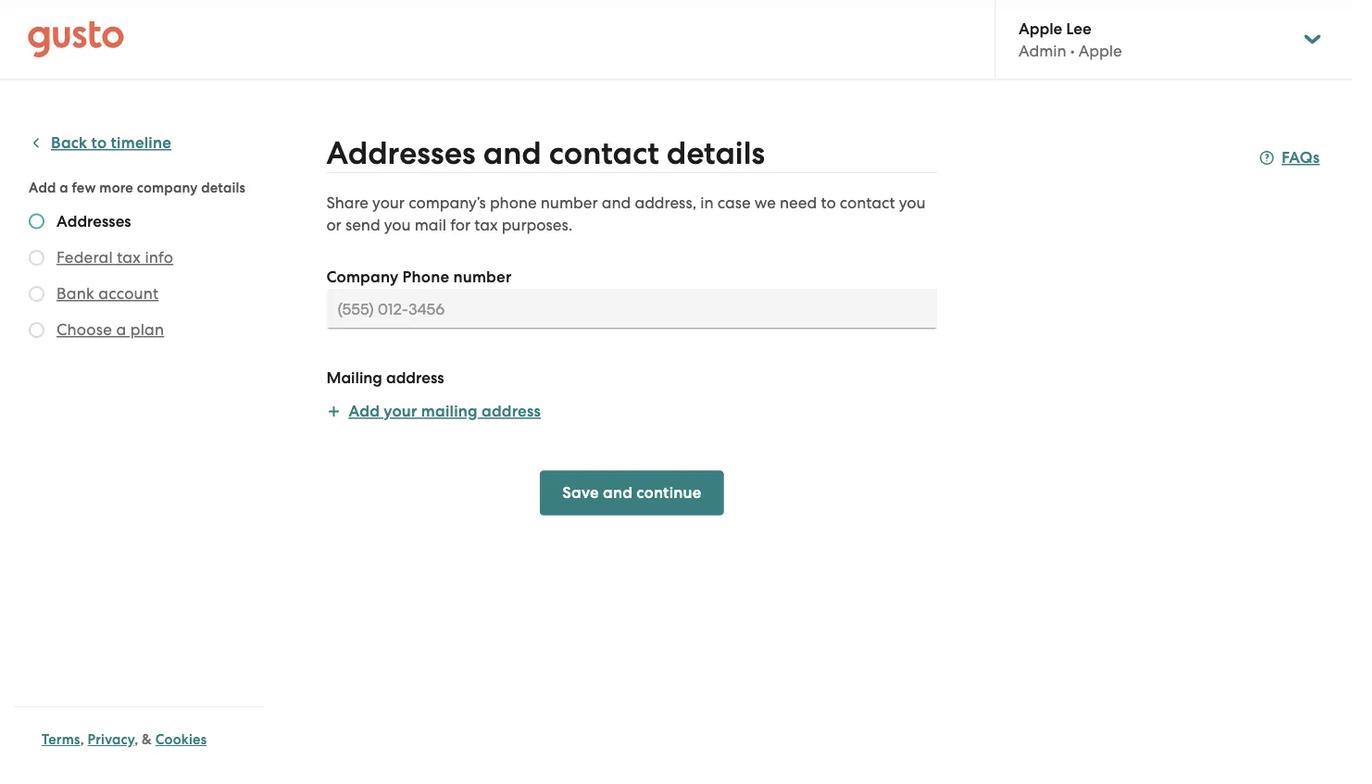 Task type: describe. For each thing, give the bounding box(es) containing it.
address,
[[635, 194, 697, 212]]

federal tax info
[[57, 248, 173, 267]]

addresses list
[[29, 212, 257, 345]]

faqs button
[[1260, 147, 1321, 169]]

2 , from the left
[[135, 732, 138, 749]]

add a few more company details
[[29, 179, 246, 196]]

tax inside share your company's phone number and address, in case we need to contact you or send you mail for tax purposes.
[[475, 216, 498, 234]]

1 check image from the top
[[29, 214, 44, 229]]

bank account button
[[57, 283, 159, 305]]

in
[[701, 194, 714, 212]]

purposes.
[[502, 216, 573, 234]]

terms , privacy , & cookies
[[42, 732, 207, 749]]

company phone number
[[326, 268, 512, 287]]

1 vertical spatial you
[[384, 216, 411, 234]]

1 vertical spatial address
[[482, 402, 541, 421]]

addresses for addresses
[[57, 212, 131, 231]]

for
[[450, 216, 471, 234]]

0 horizontal spatial apple
[[1019, 19, 1063, 38]]

&
[[142, 732, 152, 749]]

save and continue
[[563, 484, 702, 503]]

add for add a few more company details
[[29, 179, 56, 196]]

and for save
[[603, 484, 633, 503]]

1 vertical spatial number
[[454, 268, 512, 287]]

apple lee admin • apple
[[1019, 19, 1123, 60]]

continue
[[637, 484, 702, 503]]

mailing
[[326, 368, 383, 387]]

mailing
[[421, 402, 478, 421]]

privacy
[[88, 732, 135, 749]]

send
[[346, 216, 380, 234]]

share your company's phone number and address, in case we need to contact you or send you mail for tax purposes.
[[326, 194, 926, 234]]

1 horizontal spatial apple
[[1079, 41, 1123, 60]]

account
[[99, 284, 159, 303]]

choose
[[57, 321, 112, 339]]

case
[[718, 194, 751, 212]]

to inside share your company's phone number and address, in case we need to contact you or send you mail for tax purposes.
[[821, 194, 836, 212]]

back to timeline button
[[29, 132, 171, 154]]

few
[[72, 179, 96, 196]]

your for add
[[384, 402, 417, 421]]

2 check image from the top
[[29, 250, 44, 266]]

1 , from the left
[[80, 732, 84, 749]]

save and continue button
[[540, 471, 724, 516]]

and for addresses
[[483, 135, 542, 172]]

faqs
[[1282, 148, 1321, 167]]

admin
[[1019, 41, 1067, 60]]

mail
[[415, 216, 447, 234]]

a for add
[[60, 179, 68, 196]]

need
[[780, 194, 817, 212]]

phone
[[403, 268, 450, 287]]

addresses and contact details
[[326, 135, 765, 172]]

•
[[1071, 41, 1075, 60]]

or
[[326, 216, 342, 234]]

save
[[563, 484, 599, 503]]

1 horizontal spatial you
[[899, 194, 926, 212]]



Task type: vqa. For each thing, say whether or not it's contained in the screenshot.
'Cookies'
yes



Task type: locate. For each thing, give the bounding box(es) containing it.
and inside share your company's phone number and address, in case we need to contact you or send you mail for tax purposes.
[[602, 194, 631, 212]]

check image for bank
[[29, 286, 44, 302]]

addresses for addresses and contact details
[[326, 135, 476, 172]]

apple
[[1019, 19, 1063, 38], [1079, 41, 1123, 60]]

bank
[[57, 284, 94, 303]]

add down the mailing
[[349, 402, 380, 421]]

1 vertical spatial your
[[384, 402, 417, 421]]

mailing address
[[326, 368, 444, 387]]

tax inside button
[[117, 248, 141, 267]]

address right mailing
[[482, 402, 541, 421]]

0 vertical spatial apple
[[1019, 19, 1063, 38]]

a for choose
[[116, 321, 126, 339]]

Company Phone number telephone field
[[326, 289, 938, 329]]

add your mailing address
[[349, 402, 541, 421]]

contact
[[549, 135, 659, 172], [840, 194, 895, 212]]

1 horizontal spatial details
[[667, 135, 765, 172]]

add for add your mailing address
[[349, 402, 380, 421]]

0 vertical spatial to
[[91, 133, 107, 152]]

cookies
[[155, 732, 207, 749]]

1 vertical spatial details
[[201, 179, 246, 196]]

add
[[29, 179, 56, 196], [349, 402, 380, 421]]

0 horizontal spatial tax
[[117, 248, 141, 267]]

1 vertical spatial add
[[349, 402, 380, 421]]

cookies button
[[155, 729, 207, 751]]

1 horizontal spatial tax
[[475, 216, 498, 234]]

terms link
[[42, 732, 80, 749]]

details up in
[[667, 135, 765, 172]]

privacy link
[[88, 732, 135, 749]]

0 horizontal spatial contact
[[549, 135, 659, 172]]

addresses down few
[[57, 212, 131, 231]]

0 vertical spatial tax
[[475, 216, 498, 234]]

more
[[99, 179, 133, 196]]

check image left choose
[[29, 322, 44, 338]]

0 vertical spatial you
[[899, 194, 926, 212]]

your down mailing address
[[384, 402, 417, 421]]

to right back
[[91, 133, 107, 152]]

and right save
[[603, 484, 633, 503]]

, left &
[[135, 732, 138, 749]]

details right company at left top
[[201, 179, 246, 196]]

0 vertical spatial check image
[[29, 286, 44, 302]]

0 horizontal spatial a
[[60, 179, 68, 196]]

address
[[386, 368, 444, 387], [482, 402, 541, 421]]

0 vertical spatial details
[[667, 135, 765, 172]]

and
[[483, 135, 542, 172], [602, 194, 631, 212], [603, 484, 633, 503]]

1 vertical spatial and
[[602, 194, 631, 212]]

1 vertical spatial contact
[[840, 194, 895, 212]]

info
[[145, 248, 173, 267]]

add left few
[[29, 179, 56, 196]]

1 vertical spatial check image
[[29, 322, 44, 338]]

you
[[899, 194, 926, 212], [384, 216, 411, 234]]

1 vertical spatial to
[[821, 194, 836, 212]]

back
[[51, 133, 87, 152]]

a left few
[[60, 179, 68, 196]]

number inside share your company's phone number and address, in case we need to contact you or send you mail for tax purposes.
[[541, 194, 598, 212]]

home image
[[28, 21, 124, 58]]

share
[[326, 194, 369, 212]]

tax left info
[[117, 248, 141, 267]]

0 horizontal spatial details
[[201, 179, 246, 196]]

a inside button
[[116, 321, 126, 339]]

apple right •
[[1079, 41, 1123, 60]]

1 vertical spatial tax
[[117, 248, 141, 267]]

0 vertical spatial add
[[29, 179, 56, 196]]

federal tax info button
[[57, 246, 173, 269]]

1 check image from the top
[[29, 286, 44, 302]]

to right need on the top right
[[821, 194, 836, 212]]

and inside save and continue "button"
[[603, 484, 633, 503]]

0 horizontal spatial ,
[[80, 732, 84, 749]]

check image
[[29, 286, 44, 302], [29, 322, 44, 338]]

contact right need on the top right
[[840, 194, 895, 212]]

to
[[91, 133, 107, 152], [821, 194, 836, 212]]

company
[[137, 179, 198, 196]]

0 horizontal spatial add
[[29, 179, 56, 196]]

1 horizontal spatial number
[[541, 194, 598, 212]]

number right phone
[[454, 268, 512, 287]]

0 vertical spatial a
[[60, 179, 68, 196]]

your up send
[[373, 194, 405, 212]]

0 vertical spatial and
[[483, 135, 542, 172]]

tax right for
[[475, 216, 498, 234]]

your for share
[[373, 194, 405, 212]]

1 horizontal spatial a
[[116, 321, 126, 339]]

0 vertical spatial your
[[373, 194, 405, 212]]

0 horizontal spatial to
[[91, 133, 107, 152]]

0 vertical spatial contact
[[549, 135, 659, 172]]

1 horizontal spatial addresses
[[326, 135, 476, 172]]

to inside button
[[91, 133, 107, 152]]

details
[[667, 135, 765, 172], [201, 179, 246, 196]]

apple up admin
[[1019, 19, 1063, 38]]

0 vertical spatial check image
[[29, 214, 44, 229]]

0 horizontal spatial you
[[384, 216, 411, 234]]

address up add your mailing address
[[386, 368, 444, 387]]

1 horizontal spatial address
[[482, 402, 541, 421]]

a left "plan"
[[116, 321, 126, 339]]

1 horizontal spatial to
[[821, 194, 836, 212]]

0 horizontal spatial address
[[386, 368, 444, 387]]

0 horizontal spatial number
[[454, 268, 512, 287]]

timeline
[[111, 133, 171, 152]]

1 horizontal spatial add
[[349, 402, 380, 421]]

1 vertical spatial apple
[[1079, 41, 1123, 60]]

check image for choose
[[29, 322, 44, 338]]

,
[[80, 732, 84, 749], [135, 732, 138, 749]]

and left address,
[[602, 194, 631, 212]]

number up purposes.
[[541, 194, 598, 212]]

check image left bank
[[29, 286, 44, 302]]

2 vertical spatial and
[[603, 484, 633, 503]]

and up phone at the top left
[[483, 135, 542, 172]]

contact inside share your company's phone number and address, in case we need to contact you or send you mail for tax purposes.
[[840, 194, 895, 212]]

plan
[[130, 321, 164, 339]]

1 horizontal spatial ,
[[135, 732, 138, 749]]

your inside share your company's phone number and address, in case we need to contact you or send you mail for tax purposes.
[[373, 194, 405, 212]]

terms
[[42, 732, 80, 749]]

bank account
[[57, 284, 159, 303]]

0 vertical spatial addresses
[[326, 135, 476, 172]]

0 vertical spatial number
[[541, 194, 598, 212]]

1 vertical spatial check image
[[29, 250, 44, 266]]

, left privacy link on the left bottom of the page
[[80, 732, 84, 749]]

1 vertical spatial a
[[116, 321, 126, 339]]

company
[[326, 268, 399, 287]]

choose a plan button
[[57, 319, 164, 341]]

2 check image from the top
[[29, 322, 44, 338]]

0 vertical spatial address
[[386, 368, 444, 387]]

0 horizontal spatial addresses
[[57, 212, 131, 231]]

company's
[[409, 194, 486, 212]]

we
[[755, 194, 776, 212]]

check image
[[29, 214, 44, 229], [29, 250, 44, 266]]

lee
[[1067, 19, 1092, 38]]

1 horizontal spatial contact
[[840, 194, 895, 212]]

number
[[541, 194, 598, 212], [454, 268, 512, 287]]

addresses
[[326, 135, 476, 172], [57, 212, 131, 231]]

addresses inside list
[[57, 212, 131, 231]]

contact up share your company's phone number and address, in case we need to contact you or send you mail for tax purposes.
[[549, 135, 659, 172]]

1 vertical spatial addresses
[[57, 212, 131, 231]]

addresses up company's at the left of page
[[326, 135, 476, 172]]

phone
[[490, 194, 537, 212]]

your
[[373, 194, 405, 212], [384, 402, 417, 421]]

back to timeline
[[51, 133, 171, 152]]

tax
[[475, 216, 498, 234], [117, 248, 141, 267]]

a
[[60, 179, 68, 196], [116, 321, 126, 339]]

choose a plan
[[57, 321, 164, 339]]

federal
[[57, 248, 113, 267]]



